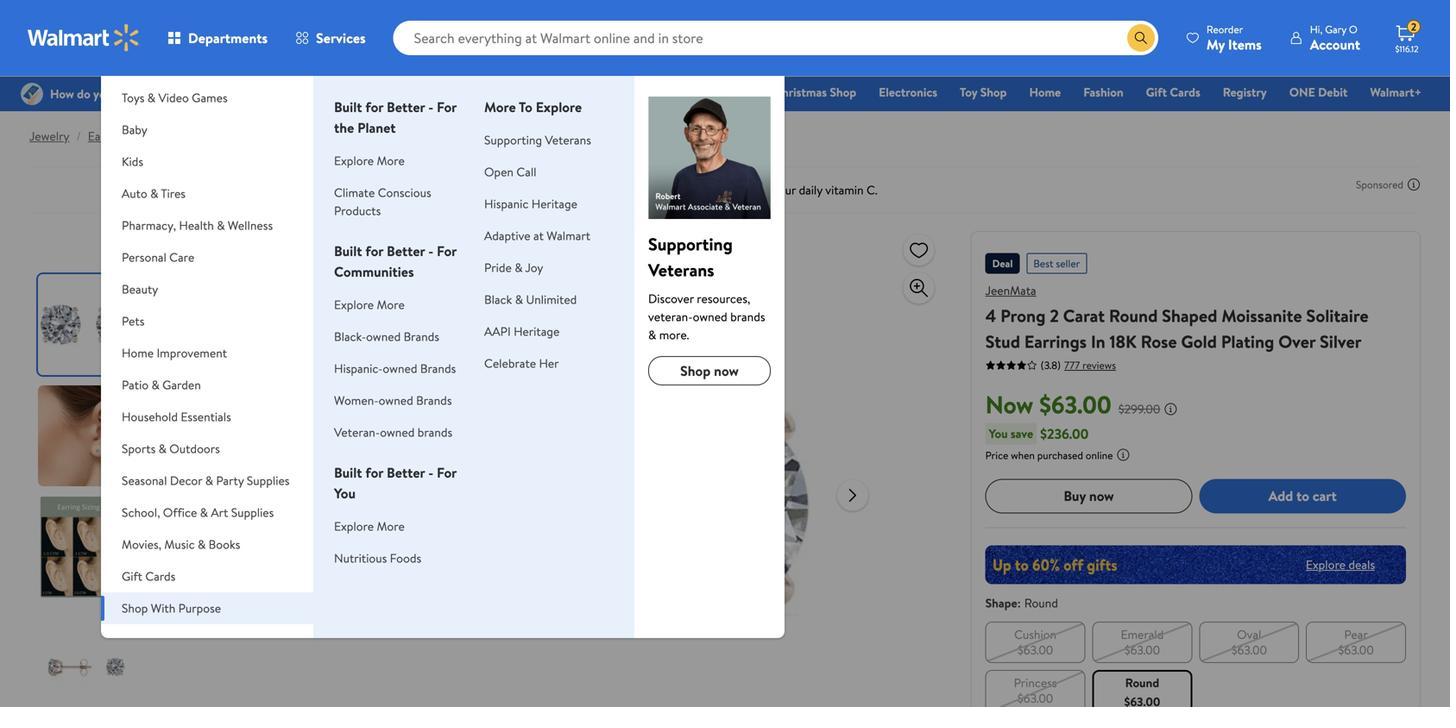 Task type: locate. For each thing, give the bounding box(es) containing it.
round button
[[1092, 671, 1192, 708]]

1 vertical spatial built
[[334, 242, 362, 261]]

round up 18k
[[1109, 304, 1158, 328]]

0 horizontal spatial home
[[122, 345, 154, 362]]

now down "resources,"
[[714, 362, 739, 381]]

shop left with
[[122, 600, 148, 617]]

1 vertical spatial explore more
[[334, 297, 405, 313]]

shop
[[830, 84, 856, 101], [980, 84, 1007, 101], [680, 362, 711, 381], [122, 600, 148, 617]]

call
[[517, 164, 537, 180]]

Walmart Site-Wide search field
[[393, 21, 1158, 55]]

/ up kids
[[138, 128, 142, 145]]

for down the veteran-
[[365, 464, 383, 483]]

heritage down black & unlimited
[[514, 323, 560, 340]]

for up the planet
[[365, 98, 383, 117]]

2 / from the left
[[138, 128, 142, 145]]

brands down hispanic-owned brands link
[[416, 392, 452, 409]]

0 vertical spatial round
[[1109, 304, 1158, 328]]

round inside the jeenmata 4 prong 2 carat round shaped moissanite solitaire stud earrings in 18k rose gold plating over silver
[[1109, 304, 1158, 328]]

4 prong 2 carat round shaped moissanite solitaire stud earrings in 18k rose gold plating over silver - image 1 of 5 image
[[38, 275, 139, 376]]

0 horizontal spatial gift
[[122, 568, 142, 585]]

shop now link
[[648, 357, 771, 386]]

1 horizontal spatial gift
[[693, 84, 714, 101]]

owned for women-owned brands
[[379, 392, 413, 409]]

& right music
[[198, 537, 206, 553]]

earrings up kids
[[88, 128, 131, 145]]

0 vertical spatial you
[[989, 425, 1008, 442]]

1 horizontal spatial cards
[[1170, 84, 1201, 101]]

cards inside gift cards dropdown button
[[145, 568, 176, 585]]

2 vertical spatial for
[[365, 464, 383, 483]]

1 horizontal spatial /
[[138, 128, 142, 145]]

0 horizontal spatial supporting
[[484, 132, 542, 148]]

$63.00 inside emerald $63.00
[[1125, 642, 1160, 659]]

to
[[1297, 487, 1309, 506]]

- for built for better - for the planet
[[428, 98, 433, 117]]

black-owned brands
[[334, 328, 439, 345]]

for for built for better - for the planet
[[437, 98, 457, 117]]

zoom image modal image
[[909, 278, 929, 299]]

more for built for better - for you
[[377, 518, 405, 535]]

1 horizontal spatial veterans
[[648, 258, 714, 282]]

shop inside shop now link
[[680, 362, 711, 381]]

0 vertical spatial explore more
[[334, 152, 405, 169]]

heritage up walmart
[[532, 196, 577, 212]]

$63.00 inside the cushion $63.00
[[1018, 642, 1053, 659]]

$63.00 for cushion $63.00
[[1018, 642, 1053, 659]]

& right black
[[515, 291, 523, 308]]

art
[[211, 505, 228, 521]]

explore more link for the
[[334, 152, 405, 169]]

0 vertical spatial essentials
[[619, 84, 671, 101]]

shop inside the toy shop link
[[980, 84, 1007, 101]]

save
[[1011, 425, 1033, 442]]

more to explore
[[484, 98, 582, 117]]

0 vertical spatial built
[[334, 98, 362, 117]]

cards inside gift cards link
[[1170, 84, 1201, 101]]

explore more link for communities
[[334, 297, 405, 313]]

3 for from the top
[[437, 464, 457, 483]]

for down veteran-owned brands link
[[437, 464, 457, 483]]

4 prong 2 carat round shaped moissanite solitaire stud earrings in 18k rose gold plating over silver - image 3 of 5 image
[[38, 497, 139, 598]]

supplies right party
[[247, 473, 290, 489]]

explore up black-
[[334, 297, 374, 313]]

o
[[1349, 22, 1358, 37]]

explore more link down the planet
[[334, 152, 405, 169]]

& right toys
[[147, 89, 155, 106]]

1 vertical spatial supporting
[[648, 232, 733, 256]]

you up price
[[989, 425, 1008, 442]]

essentials inside dropdown button
[[181, 409, 231, 426]]

household essentials
[[122, 409, 231, 426]]

0 horizontal spatial cards
[[145, 568, 176, 585]]

0 vertical spatial home
[[1029, 84, 1061, 101]]

2 built from the top
[[334, 242, 362, 261]]

for for built for better - for communities
[[437, 242, 457, 261]]

1 / from the left
[[76, 128, 81, 145]]

0 vertical spatial for
[[437, 98, 457, 117]]

home inside dropdown button
[[122, 345, 154, 362]]

owned down hispanic-owned brands link
[[379, 392, 413, 409]]

& left 'more.'
[[648, 327, 656, 344]]

0 horizontal spatial veterans
[[545, 132, 591, 148]]

1 vertical spatial better
[[387, 242, 425, 261]]

/ right jewelry "link"
[[76, 128, 81, 145]]

pharmacy, health & wellness
[[122, 217, 273, 234]]

1 vertical spatial now
[[1089, 487, 1114, 506]]

communities
[[334, 262, 414, 281]]

1 horizontal spatial essentials
[[619, 84, 671, 101]]

explore up climate
[[334, 152, 374, 169]]

2 left carat
[[1050, 304, 1059, 328]]

explore more for you
[[334, 518, 405, 535]]

veteran-owned brands link
[[334, 424, 452, 441]]

cards left registry
[[1170, 84, 1201, 101]]

up to sixty percent off deals. shop now. image
[[986, 546, 1406, 585]]

moissanite
[[1222, 304, 1302, 328]]

grocery & essentials link
[[555, 83, 678, 101]]

shop with purpose image
[[648, 97, 771, 219]]

baby
[[122, 121, 147, 138]]

better inside built for better - for you
[[387, 464, 425, 483]]

more up nutritious foods link
[[377, 518, 405, 535]]

$63.00 inside the princess $63.00
[[1018, 690, 1053, 707]]

2 for from the top
[[365, 242, 383, 261]]

2 vertical spatial brands
[[416, 392, 452, 409]]

1 vertical spatial -
[[428, 242, 433, 261]]

more up 'black-owned brands' link
[[377, 297, 405, 313]]

1 vertical spatial 2
[[1050, 304, 1059, 328]]

0 vertical spatial 2
[[1411, 20, 1417, 34]]

princess
[[1014, 675, 1057, 692]]

1 vertical spatial home
[[122, 345, 154, 362]]

celebrate
[[484, 355, 536, 372]]

0 vertical spatial gift cards
[[1146, 84, 1201, 101]]

3 explore more link from the top
[[334, 518, 405, 535]]

supporting inside the supporting veterans discover resources, veteran-owned brands & more.
[[648, 232, 733, 256]]

jeenmata link
[[986, 282, 1036, 299]]

patio & garden
[[122, 377, 201, 394]]

1 vertical spatial for
[[365, 242, 383, 261]]

gift right fashion
[[1146, 84, 1167, 101]]

jeenmata 4 prong 2 carat round shaped moissanite solitaire stud earrings in 18k rose gold plating over silver
[[986, 282, 1369, 354]]

for
[[365, 98, 383, 117], [365, 242, 383, 261], [365, 464, 383, 483]]

movies,
[[122, 537, 161, 553]]

round down emerald $63.00
[[1125, 675, 1159, 692]]

1 vertical spatial explore more link
[[334, 297, 405, 313]]

black
[[484, 291, 512, 308]]

0 vertical spatial supporting
[[484, 132, 542, 148]]

reorder my items
[[1207, 22, 1262, 54]]

0 horizontal spatial brands
[[418, 424, 452, 441]]

shop right christmas
[[830, 84, 856, 101]]

home
[[1029, 84, 1061, 101], [122, 345, 154, 362]]

2 vertical spatial for
[[437, 464, 457, 483]]

hispanic-
[[334, 360, 383, 377]]

1 vertical spatial essentials
[[181, 409, 231, 426]]

built up the the
[[334, 98, 362, 117]]

now inside button
[[1089, 487, 1114, 506]]

for inside built for better - for the planet
[[437, 98, 457, 117]]

1 horizontal spatial supporting
[[648, 232, 733, 256]]

gift down movies,
[[122, 568, 142, 585]]

supporting veterans
[[484, 132, 591, 148]]

0 vertical spatial -
[[428, 98, 433, 117]]

seller
[[1056, 256, 1080, 271]]

built for better - for you
[[334, 464, 457, 503]]

owned for black-owned brands
[[366, 328, 401, 345]]

aapi heritage
[[484, 323, 560, 340]]

0 horizontal spatial 2
[[1050, 304, 1059, 328]]

$63.00 for now $63.00
[[1039, 388, 1112, 422]]

explore more down communities
[[334, 297, 405, 313]]

0 vertical spatial now
[[714, 362, 739, 381]]

2 - from the top
[[428, 242, 433, 261]]

1 for from the top
[[437, 98, 457, 117]]

shaped
[[1162, 304, 1218, 328]]

pets
[[122, 313, 144, 330]]

gift left finder at the top of the page
[[693, 84, 714, 101]]

for inside built for better - for the planet
[[365, 98, 383, 117]]

explore more link up nutritious foods
[[334, 518, 405, 535]]

supporting for supporting veterans
[[484, 132, 542, 148]]

supporting up open call at the left top
[[484, 132, 542, 148]]

better up the planet
[[387, 98, 425, 117]]

veterans down more to explore
[[545, 132, 591, 148]]

0 vertical spatial explore more link
[[334, 152, 405, 169]]

1 horizontal spatial gift cards
[[1146, 84, 1201, 101]]

brands for black-owned brands
[[404, 328, 439, 345]]

gift cards inside gift cards link
[[1146, 84, 1201, 101]]

hi, gary o account
[[1310, 22, 1360, 54]]

gift cards down search icon at the top right of the page
[[1146, 84, 1201, 101]]

you down the veteran-
[[334, 484, 356, 503]]

better inside built for better - for the planet
[[387, 98, 425, 117]]

earrings up the (3.8)
[[1025, 330, 1087, 354]]

2 better from the top
[[387, 242, 425, 261]]

planet
[[357, 118, 396, 137]]

sports & outdoors button
[[101, 433, 313, 465]]

more up conscious
[[377, 152, 405, 169]]

1 better from the top
[[387, 98, 425, 117]]

to
[[519, 98, 533, 117]]

2 explore more from the top
[[334, 297, 405, 313]]

2
[[1411, 20, 1417, 34], [1050, 304, 1059, 328]]

at
[[533, 227, 544, 244]]

explore more link down communities
[[334, 297, 405, 313]]

baby button
[[101, 114, 313, 146]]

2 horizontal spatial gift
[[1146, 84, 1167, 101]]

brands down women-owned brands link
[[418, 424, 452, 441]]

explore more down the planet
[[334, 152, 405, 169]]

built inside built for better - for the planet
[[334, 98, 362, 117]]

explore for built for better - for the planet
[[334, 152, 374, 169]]

pride
[[484, 259, 512, 276]]

2 vertical spatial built
[[334, 464, 362, 483]]

earrings
[[88, 128, 131, 145], [1025, 330, 1087, 354]]

home for home improvement
[[122, 345, 154, 362]]

3 for from the top
[[365, 464, 383, 483]]

gift for gift finder link at the top
[[693, 84, 714, 101]]

christmas
[[774, 84, 827, 101]]

veterans for supporting veterans discover resources, veteran-owned brands & more.
[[648, 258, 714, 282]]

built inside built for better - for you
[[334, 464, 362, 483]]

0 vertical spatial brands
[[730, 309, 765, 325]]

for inside built for better - for you
[[365, 464, 383, 483]]

deal
[[992, 256, 1013, 271]]

2 vertical spatial -
[[428, 464, 433, 483]]

veterans up discover
[[648, 258, 714, 282]]

home improvement
[[122, 345, 227, 362]]

1 horizontal spatial brands
[[730, 309, 765, 325]]

gift for gift cards link
[[1146, 84, 1167, 101]]

jewelry
[[29, 128, 69, 145]]

0 vertical spatial better
[[387, 98, 425, 117]]

better inside built for better - for communities
[[387, 242, 425, 261]]

Search search field
[[393, 21, 1158, 55]]

brands down "resources,"
[[730, 309, 765, 325]]

1 horizontal spatial home
[[1029, 84, 1061, 101]]

pear
[[1344, 626, 1368, 643]]

18k
[[1110, 330, 1137, 354]]

explore more for communities
[[334, 297, 405, 313]]

explore more link
[[334, 152, 405, 169], [334, 297, 405, 313], [334, 518, 405, 535]]

gift cards for gift cards dropdown button
[[122, 568, 176, 585]]

0 horizontal spatial you
[[334, 484, 356, 503]]

1 horizontal spatial now
[[1089, 487, 1114, 506]]

& inside the supporting veterans discover resources, veteran-owned brands & more.
[[648, 327, 656, 344]]

built up communities
[[334, 242, 362, 261]]

women-
[[334, 392, 379, 409]]

over
[[1279, 330, 1316, 354]]

$63.00 for princess $63.00
[[1018, 690, 1053, 707]]

toy shop
[[960, 84, 1007, 101]]

brands up hispanic-owned brands link
[[404, 328, 439, 345]]

0 vertical spatial supplies
[[247, 473, 290, 489]]

you
[[989, 425, 1008, 442], [334, 484, 356, 503]]

veterans for supporting veterans
[[545, 132, 591, 148]]

- inside built for better - for communities
[[428, 242, 433, 261]]

1 built from the top
[[334, 98, 362, 117]]

1 explore more link from the top
[[334, 152, 405, 169]]

music
[[164, 537, 195, 553]]

1 horizontal spatial you
[[989, 425, 1008, 442]]

- inside built for better - for the planet
[[428, 98, 433, 117]]

1 vertical spatial for
[[437, 242, 457, 261]]

brands for women-owned brands
[[416, 392, 452, 409]]

products
[[334, 202, 381, 219]]

supplies right art
[[231, 505, 274, 521]]

supporting for supporting veterans discover resources, veteran-owned brands & more.
[[648, 232, 733, 256]]

furniture
[[160, 57, 208, 74]]

gift cards down movies,
[[122, 568, 176, 585]]

0 vertical spatial for
[[365, 98, 383, 117]]

built inside built for better - for communities
[[334, 242, 362, 261]]

1 - from the top
[[428, 98, 433, 117]]

2 vertical spatial explore more
[[334, 518, 405, 535]]

1 vertical spatial you
[[334, 484, 356, 503]]

for up communities
[[365, 242, 383, 261]]

1 vertical spatial gift cards
[[122, 568, 176, 585]]

for left to
[[437, 98, 457, 117]]

3 - from the top
[[428, 464, 433, 483]]

reviews
[[1083, 358, 1116, 373]]

built for communities
[[334, 242, 362, 261]]

black-owned brands link
[[334, 328, 439, 345]]

2 vertical spatial better
[[387, 464, 425, 483]]

earrings inside the jeenmata 4 prong 2 carat round shaped moissanite solitaire stud earrings in 18k rose gold plating over silver
[[1025, 330, 1087, 354]]

supporting up discover
[[648, 232, 733, 256]]

round inside round button
[[1125, 675, 1159, 692]]

1 for from the top
[[365, 98, 383, 117]]

0 horizontal spatial /
[[76, 128, 81, 145]]

1 vertical spatial round
[[1024, 595, 1058, 612]]

toys & video games
[[122, 89, 228, 106]]

1 vertical spatial cards
[[145, 568, 176, 585]]

4
[[986, 304, 996, 328]]

home left fashion link
[[1029, 84, 1061, 101]]

heritage for aapi heritage
[[514, 323, 560, 340]]

1 vertical spatial supplies
[[231, 505, 274, 521]]

2 explore more link from the top
[[334, 297, 405, 313]]

for inside built for better - for communities
[[437, 242, 457, 261]]

2 up $116.12
[[1411, 20, 1417, 34]]

toys & video games button
[[101, 82, 313, 114]]

seasonal
[[122, 473, 167, 489]]

2 vertical spatial round
[[1125, 675, 1159, 692]]

better up communities
[[387, 242, 425, 261]]

shop down 'more.'
[[680, 362, 711, 381]]

$63.00 for pear $63.00
[[1338, 642, 1374, 659]]

& left joy
[[515, 259, 523, 276]]

walmart+ link
[[1362, 83, 1430, 101]]

gift inside dropdown button
[[122, 568, 142, 585]]

beauty button
[[101, 274, 313, 306]]

explore more up nutritious foods
[[334, 518, 405, 535]]

owned up hispanic-owned brands
[[366, 328, 401, 345]]

gift cards inside gift cards dropdown button
[[122, 568, 176, 585]]

owned down "resources,"
[[693, 309, 727, 325]]

now
[[714, 362, 739, 381], [1089, 487, 1114, 506]]

essentials right grocery
[[619, 84, 671, 101]]

veterans inside the supporting veterans discover resources, veteran-owned brands & more.
[[648, 258, 714, 282]]

for inside built for better - for communities
[[365, 242, 383, 261]]

- inside built for better - for you
[[428, 464, 433, 483]]

for inside built for better - for you
[[437, 464, 457, 483]]

shop right toy
[[980, 84, 1007, 101]]

cards up with
[[145, 568, 176, 585]]

video
[[158, 89, 189, 106]]

built down the veteran-
[[334, 464, 362, 483]]

0 vertical spatial cards
[[1170, 84, 1201, 101]]

& down departments at the top
[[211, 57, 219, 74]]

3 built from the top
[[334, 464, 362, 483]]

2 vertical spatial explore more link
[[334, 518, 405, 535]]

now for buy now
[[1089, 487, 1114, 506]]

0 vertical spatial veterans
[[545, 132, 591, 148]]

owned down women-owned brands link
[[380, 424, 415, 441]]

personal care
[[122, 249, 194, 266]]

3 better from the top
[[387, 464, 425, 483]]

777 reviews link
[[1061, 358, 1116, 373]]

1 vertical spatial heritage
[[514, 323, 560, 340]]

0 vertical spatial brands
[[404, 328, 439, 345]]

brands up women-owned brands link
[[420, 360, 456, 377]]

now right buy
[[1089, 487, 1114, 506]]

1 explore more from the top
[[334, 152, 405, 169]]

one
[[1289, 84, 1315, 101]]

round right :
[[1024, 595, 1058, 612]]

the
[[334, 118, 354, 137]]

& inside dropdown button
[[211, 57, 219, 74]]

brands inside the supporting veterans discover resources, veteran-owned brands & more.
[[730, 309, 765, 325]]

explore up nutritious
[[334, 518, 374, 535]]

her
[[539, 355, 559, 372]]

for left pride
[[437, 242, 457, 261]]

with
[[151, 600, 175, 617]]

essentials down patio & garden dropdown button
[[181, 409, 231, 426]]

1 vertical spatial earrings
[[1025, 330, 1087, 354]]

brands
[[404, 328, 439, 345], [420, 360, 456, 377], [416, 392, 452, 409]]

stud
[[986, 330, 1020, 354]]

best
[[1034, 256, 1054, 271]]

built for the
[[334, 98, 362, 117]]

owned for hispanic-owned brands
[[383, 360, 417, 377]]

owned up women-owned brands
[[383, 360, 417, 377]]

0 horizontal spatial gift cards
[[122, 568, 176, 585]]

1 vertical spatial brands
[[420, 360, 456, 377]]

$116.12
[[1395, 43, 1419, 55]]

0 vertical spatial heritage
[[532, 196, 577, 212]]

price when purchased online
[[986, 448, 1113, 463]]

garden
[[162, 377, 201, 394]]

0 horizontal spatial essentials
[[181, 409, 231, 426]]

0 horizontal spatial now
[[714, 362, 739, 381]]

you inside built for better - for you
[[334, 484, 356, 503]]

home up patio
[[122, 345, 154, 362]]

3 explore more from the top
[[334, 518, 405, 535]]

1 vertical spatial veterans
[[648, 258, 714, 282]]

0 vertical spatial earrings
[[88, 128, 131, 145]]

best seller
[[1034, 256, 1080, 271]]

gift finder
[[693, 84, 751, 101]]

better down the veteran-owned brands
[[387, 464, 425, 483]]

explore right to
[[536, 98, 582, 117]]

appliances
[[222, 57, 278, 74]]

& right sports
[[159, 441, 167, 458]]

1 horizontal spatial earrings
[[1025, 330, 1087, 354]]

2 for from the top
[[437, 242, 457, 261]]



Task type: vqa. For each thing, say whether or not it's contained in the screenshot.
Bedroom in the segmart upgraded 4-drawer dresser, wood chest of drawers, modern 4 drawer dresser, storage bedroom chest for kids room, bathroom, closet, entryway, hallway, nursery, vertical storage cabinet.
no



Task type: describe. For each thing, give the bounding box(es) containing it.
gift cards link
[[1138, 83, 1208, 101]]

home improvement button
[[101, 338, 313, 369]]

adaptive at walmart link
[[484, 227, 590, 244]]

built for you
[[334, 464, 362, 483]]

hispanic heritage
[[484, 196, 577, 212]]

movies, music & books
[[122, 537, 240, 553]]

price
[[986, 448, 1009, 463]]

4 prong 2 carat round shaped moissanite solitaire stud earrings in 18k rose gold plating over silver - image 4 of 5 image
[[38, 609, 139, 708]]

women-owned brands
[[334, 392, 452, 409]]

ad disclaimer and feedback image
[[1407, 178, 1421, 192]]

pear $63.00
[[1338, 626, 1374, 659]]

electronics link
[[871, 83, 945, 101]]

seasonal decor & party supplies
[[122, 473, 290, 489]]

one debit
[[1289, 84, 1348, 101]]

& left party
[[205, 473, 213, 489]]

black & unlimited link
[[484, 291, 577, 308]]

add to favorites list, 4 prong 2 carat round shaped moissanite solitaire stud earrings in 18k rose gold plating over silver image
[[909, 240, 929, 261]]

(3.8) 777 reviews
[[1041, 358, 1116, 373]]

gift for gift cards dropdown button
[[122, 568, 142, 585]]

personal care button
[[101, 242, 313, 274]]

resources,
[[697, 290, 750, 307]]

& right patio
[[151, 377, 160, 394]]

for for built for better - for you
[[437, 464, 457, 483]]

you save $236.00
[[989, 424, 1089, 443]]

solitaire
[[1306, 304, 1369, 328]]

women-owned brands link
[[334, 392, 452, 409]]

auto & tires button
[[101, 178, 313, 210]]

cards for gift cards dropdown button
[[145, 568, 176, 585]]

1 vertical spatial brands
[[418, 424, 452, 441]]

household essentials button
[[101, 401, 313, 433]]

& left art
[[200, 505, 208, 521]]

departments button
[[154, 17, 281, 59]]

2 inside the jeenmata 4 prong 2 carat round shaped moissanite solitaire stud earrings in 18k rose gold plating over silver
[[1050, 304, 1059, 328]]

fashion
[[1084, 84, 1124, 101]]

toy
[[960, 84, 978, 101]]

celebrate her link
[[484, 355, 559, 372]]

better for the
[[387, 98, 425, 117]]

heritage for hispanic heritage
[[532, 196, 577, 212]]

(3.8)
[[1041, 358, 1061, 373]]

explore for built for better - for you
[[334, 518, 374, 535]]

for for the
[[365, 98, 383, 117]]

movies, music & books button
[[101, 529, 313, 561]]

cushion $63.00
[[1014, 626, 1057, 659]]

gift cards for gift cards link
[[1146, 84, 1201, 101]]

more.
[[659, 327, 689, 344]]

kids
[[122, 153, 143, 170]]

better for communities
[[387, 242, 425, 261]]

you inside you save $236.00
[[989, 425, 1008, 442]]

toy shop link
[[952, 83, 1015, 101]]

supplies for school, office & art supplies
[[231, 505, 274, 521]]

party
[[216, 473, 244, 489]]

for for you
[[365, 464, 383, 483]]

explore more link for you
[[334, 518, 405, 535]]

next media item image
[[842, 486, 863, 506]]

more left to
[[484, 98, 516, 117]]

hispanic-owned brands
[[334, 360, 456, 377]]

- for built for better - for you
[[428, 464, 433, 483]]

unlimited
[[526, 291, 577, 308]]

$63.00 for emerald $63.00
[[1125, 642, 1160, 659]]

supplies for seasonal decor & party supplies
[[247, 473, 290, 489]]

my
[[1207, 35, 1225, 54]]

kids button
[[101, 146, 313, 178]]

owned inside the supporting veterans discover resources, veteran-owned brands & more.
[[693, 309, 727, 325]]

black-
[[334, 328, 366, 345]]

legal information image
[[1117, 448, 1130, 462]]

veteran-owned brands
[[334, 424, 452, 441]]

home link
[[1022, 83, 1069, 101]]

shop with purpose
[[122, 600, 221, 617]]

add to cart
[[1269, 487, 1337, 506]]

for for communities
[[365, 242, 383, 261]]

in
[[1091, 330, 1106, 354]]

items
[[1228, 35, 1262, 54]]

services button
[[281, 17, 380, 59]]

brands for hispanic-owned brands
[[420, 360, 456, 377]]

auto
[[122, 185, 147, 202]]

departments
[[188, 28, 268, 47]]

add to cart button
[[1199, 479, 1406, 514]]

built for better - for communities
[[334, 242, 457, 281]]

- for built for better - for communities
[[428, 242, 433, 261]]

pharmacy,
[[122, 217, 176, 234]]

care
[[169, 249, 194, 266]]

cards for gift cards link
[[1170, 84, 1201, 101]]

black & unlimited
[[484, 291, 577, 308]]

health
[[179, 217, 214, 234]]

nutritious foods link
[[334, 550, 421, 567]]

better for you
[[387, 464, 425, 483]]

jewelry / earrings /
[[29, 128, 142, 145]]

deals
[[512, 84, 541, 101]]

discover
[[648, 290, 694, 307]]

deals link
[[504, 83, 549, 101]]

improvement
[[157, 345, 227, 362]]

hispanic heritage link
[[484, 196, 577, 212]]

$63.00 for oval $63.00
[[1231, 642, 1267, 659]]

explore for built for better - for communities
[[334, 297, 374, 313]]

learn more about strikethrough prices image
[[1164, 402, 1178, 416]]

shape list
[[982, 619, 1410, 708]]

shop inside christmas shop link
[[830, 84, 856, 101]]

owned for veteran-owned brands
[[380, 424, 415, 441]]

patio & garden button
[[101, 369, 313, 401]]

decor
[[170, 473, 202, 489]]

hispanic
[[484, 196, 529, 212]]

cushion
[[1014, 626, 1057, 643]]

4 prong 2 carat round shaped moissanite solitaire stud earrings in 18k rose gold plating over silver - image 2 of 5 image
[[38, 386, 139, 487]]

electronics
[[879, 84, 938, 101]]

shop inside shop with purpose dropdown button
[[122, 600, 148, 617]]

explore more for the
[[334, 152, 405, 169]]

aapi heritage link
[[484, 323, 560, 340]]

seasonal decor & party supplies button
[[101, 465, 313, 497]]

& right health
[[217, 217, 225, 234]]

:
[[1018, 595, 1021, 612]]

& left tires at the left of page
[[150, 185, 158, 202]]

0 horizontal spatial earrings
[[88, 128, 131, 145]]

home for home
[[1029, 84, 1061, 101]]

walmart
[[547, 227, 590, 244]]

celebrate her
[[484, 355, 559, 372]]

open call
[[484, 164, 537, 180]]

& right grocery
[[608, 84, 616, 101]]

christmas shop link
[[766, 83, 864, 101]]

more for built for better - for the planet
[[377, 152, 405, 169]]

$299.00
[[1119, 401, 1160, 418]]

walmart image
[[28, 24, 140, 52]]

oval
[[1237, 626, 1261, 643]]

sports & outdoors
[[122, 441, 220, 458]]

search icon image
[[1134, 31, 1148, 45]]

school,
[[122, 505, 160, 521]]

more for built for better - for communities
[[377, 297, 405, 313]]

$236.00
[[1040, 424, 1089, 443]]

now for shop now
[[714, 362, 739, 381]]

1 horizontal spatial 2
[[1411, 20, 1417, 34]]

debit
[[1318, 84, 1348, 101]]

christmas shop
[[774, 84, 856, 101]]

auto & tires
[[122, 185, 186, 202]]



